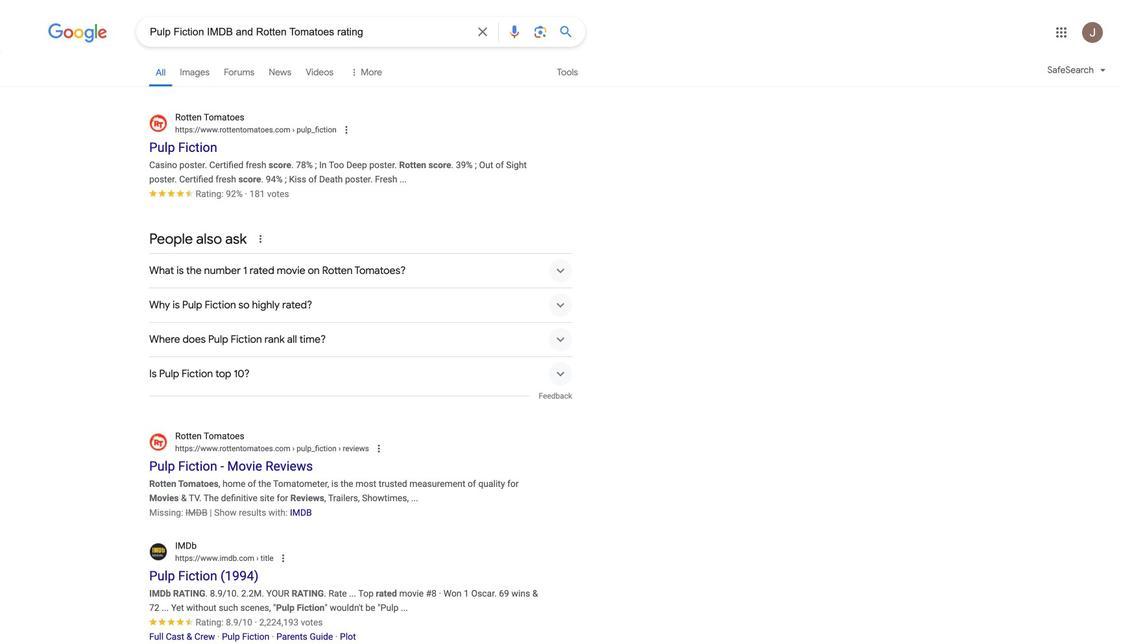 Task type: locate. For each thing, give the bounding box(es) containing it.
rated 4.5 out of 5, image
[[149, 189, 193, 197], [149, 618, 193, 625]]

0 vertical spatial rated 4.5 out of 5, image
[[149, 189, 193, 197]]

None search field
[[0, 16, 586, 47]]

Search text field
[[150, 18, 467, 46]]

2 rated 4.5 out of 5, image from the top
[[149, 618, 193, 625]]

None text field
[[175, 124, 337, 136], [175, 443, 369, 454], [291, 444, 369, 453], [175, 124, 337, 136], [175, 443, 369, 454], [291, 444, 369, 453]]

1 vertical spatial rated 4.5 out of 5, image
[[149, 618, 193, 625]]

list
[[149, 57, 388, 86]]

None text field
[[291, 125, 337, 134], [175, 552, 274, 564], [255, 554, 274, 563], [291, 125, 337, 134], [175, 552, 274, 564], [255, 554, 274, 563]]

navigation
[[0, 57, 1122, 94]]

search by image image
[[533, 24, 549, 40]]



Task type: describe. For each thing, give the bounding box(es) containing it.
search by voice image
[[507, 24, 523, 40]]

1 rated 4.5 out of 5, image from the top
[[149, 189, 193, 197]]

google image
[[48, 23, 108, 43]]



Task type: vqa. For each thing, say whether or not it's contained in the screenshot.
 icon to the bottom
no



